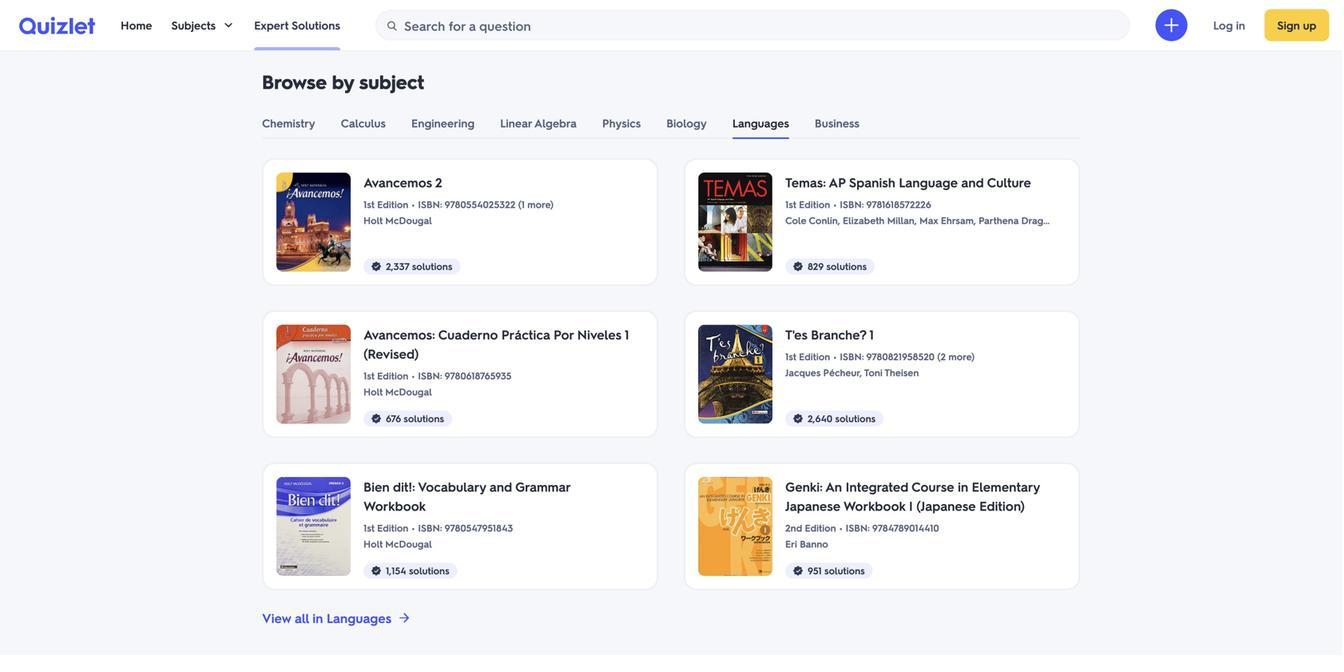 Task type: vqa. For each thing, say whether or not it's contained in the screenshot.
2,640 SOLUTIONS
yes



Task type: describe. For each thing, give the bounding box(es) containing it.
jacques
[[785, 366, 821, 379]]

avancemos 2 1st edition • isbn: 9780554025322 (1 more) holt mcdougal
[[363, 174, 554, 226]]

search image
[[386, 20, 399, 32]]

log
[[1213, 18, 1233, 32]]

• inside t'es branche? 1 1st edition • isbn: 9780821958520 (2 more) jacques pécheur, toni theisen
[[833, 350, 837, 363]]

an
[[825, 478, 842, 495]]

verified stamp image for japanese
[[792, 564, 804, 577]]

home link
[[121, 0, 152, 50]]

elizabeth
[[843, 214, 885, 226]]

• inside temas: ap spanish language and culture 1st edition • isbn: 9781618572226 cole conlin, elizabeth millan, max ehrsam, parthena draggett
[[833, 198, 837, 211]]

browse
[[262, 69, 327, 94]]

workbook inside genki: an integrated course in elementary japanese workbook i (japanese edition) 2nd edition • isbn: 9784789014410 eri banno
[[844, 497, 906, 514]]

bien dit!: vocabulary and grammar workbook link
[[363, 477, 631, 515]]

9780547951843
[[445, 522, 513, 534]]

9780821958520
[[866, 350, 935, 363]]

práctica
[[501, 326, 550, 343]]

isbn: inside avancemos: cuaderno práctica por niveles 1 (revised) 1st edition • isbn: 9780618765935 holt mcdougal
[[418, 369, 442, 382]]

physics tab
[[602, 107, 641, 139]]

Search text field
[[404, 10, 1125, 41]]

1,154 solutions
[[386, 564, 449, 577]]

temas: ap spanish language and culture link
[[785, 173, 1031, 192]]

linear
[[500, 116, 532, 130]]

chemistry tab
[[262, 107, 315, 139]]

1 vertical spatial languages
[[327, 610, 392, 626]]

1st inside avancemos: cuaderno práctica por niveles 1 (revised) 1st edition • isbn: 9780618765935 holt mcdougal
[[363, 369, 375, 382]]

japanese
[[785, 497, 841, 514]]

verified stamp image for isbn:
[[792, 412, 804, 425]]

genki: an integrated course in elementary japanese workbook i (japanese edition) link
[[785, 477, 1053, 515]]

niveles
[[577, 326, 621, 343]]

subject
[[359, 69, 424, 94]]

• inside the avancemos 2 1st edition • isbn: 9780554025322 (1 more) holt mcdougal
[[412, 198, 415, 211]]

sign
[[1277, 18, 1300, 32]]

theisen
[[885, 366, 919, 379]]

eri
[[785, 538, 797, 550]]

ap
[[829, 174, 846, 191]]

holt inside bien dit!: vocabulary and grammar workbook 1st edition • isbn: 9780547951843 holt mcdougal
[[363, 538, 383, 550]]

solutions
[[292, 18, 340, 32]]

and inside temas: ap spanish language and culture 1st edition • isbn: 9781618572226 cole conlin, elizabeth millan, max ehrsam, parthena draggett
[[961, 174, 984, 191]]

edition inside t'es branche? 1 1st edition • isbn: 9780821958520 (2 more) jacques pécheur, toni theisen
[[799, 350, 830, 363]]

9781618572226
[[866, 198, 931, 211]]

genki: an integrated course in elementary japanese workbook i (japanese edition) 2nd edition • isbn: 9784789014410 eri banno
[[785, 478, 1040, 550]]

engineering tab
[[411, 107, 475, 139]]

tab list containing chemistry
[[249, 107, 1093, 139]]

arrow right image
[[398, 612, 411, 624]]

t'es branche? 1 link
[[785, 325, 874, 344]]

solutions for jacques
[[835, 412, 876, 425]]

2
[[435, 174, 442, 191]]

solutions for mcdougal
[[412, 260, 452, 272]]

2nd
[[785, 522, 802, 534]]

chemistry
[[262, 116, 315, 130]]

829
[[808, 260, 824, 272]]

verified stamp image for 9780554025322
[[370, 260, 383, 273]]

banno
[[800, 538, 828, 550]]

language
[[899, 174, 958, 191]]

parthena
[[979, 214, 1019, 226]]

browse by subject
[[262, 69, 424, 94]]

avancemos: cuaderno práctica por niveles 1 (revised) 1st edition • isbn: 9780618765935 holt mcdougal
[[363, 326, 629, 398]]

engineering
[[411, 116, 475, 130]]

solutions for edition)
[[824, 564, 865, 577]]

1st inside bien dit!: vocabulary and grammar workbook 1st edition • isbn: 9780547951843 holt mcdougal
[[363, 522, 375, 534]]

max
[[920, 214, 938, 226]]

business
[[815, 116, 860, 130]]

holt inside the avancemos 2 1st edition • isbn: 9780554025322 (1 more) holt mcdougal
[[363, 214, 383, 226]]

expert solutions link
[[254, 0, 340, 50]]

(1
[[518, 198, 525, 211]]

1 inside avancemos: cuaderno práctica por niveles 1 (revised) 1st edition • isbn: 9780618765935 holt mcdougal
[[625, 326, 629, 343]]

toni
[[864, 366, 883, 379]]

ehrsam,
[[941, 214, 976, 226]]

temas: ap spanish language and culture 1st edition • isbn: 9781618572226 cole conlin, elizabeth millan, max ehrsam, parthena draggett
[[785, 174, 1062, 226]]

subjects
[[171, 18, 216, 32]]

log in
[[1213, 18, 1245, 32]]

edition inside bien dit!: vocabulary and grammar workbook 1st edition • isbn: 9780547951843 holt mcdougal
[[377, 522, 408, 534]]

verified stamp image for 1st
[[370, 564, 383, 577]]

sign up button
[[1264, 9, 1329, 41]]

home
[[121, 18, 152, 32]]

in inside genki: an integrated course in elementary japanese workbook i (japanese edition) 2nd edition • isbn: 9784789014410 eri banno
[[958, 478, 968, 495]]

mcdougal inside the avancemos 2 1st edition • isbn: 9780554025322 (1 more) holt mcdougal
[[385, 214, 432, 226]]

calculus tab
[[341, 107, 386, 139]]

2,337
[[386, 260, 409, 272]]

1 quizlet image from the top
[[19, 16, 95, 34]]

view all in languages link
[[262, 608, 411, 628]]

t'es branche? 1 1st edition by jacques pécheur, toni theisen image
[[698, 325, 773, 424]]

temas:
[[785, 174, 826, 191]]

avancemos 2 1st edition by holt mcdougal image
[[276, 173, 351, 272]]

log in button
[[1201, 9, 1258, 41]]

biology
[[666, 116, 707, 130]]

2 quizlet image from the top
[[19, 17, 95, 34]]

951 solutions
[[808, 564, 865, 577]]

(japanese
[[916, 497, 976, 514]]

algebra
[[534, 116, 577, 130]]

languages inside tab list
[[732, 116, 789, 130]]

all
[[295, 610, 309, 626]]

cole
[[785, 214, 807, 226]]

expert
[[254, 18, 289, 32]]

2,337 solutions
[[386, 260, 452, 272]]

bien dit!: vocabulary and grammar workbook 1st edition • isbn: 9780547951843 holt mcdougal
[[363, 478, 570, 550]]

bien
[[363, 478, 390, 495]]

bien dit!: vocabulary and grammar workbook 1st edition by holt mcdougal image
[[276, 477, 351, 576]]

conlin,
[[809, 214, 840, 226]]

1 inside t'es branche? 1 1st edition • isbn: 9780821958520 (2 more) jacques pécheur, toni theisen
[[869, 326, 874, 343]]

9784789014410
[[872, 522, 939, 534]]

(revised)
[[363, 345, 419, 362]]

vocabulary
[[418, 478, 486, 495]]

avancemos: cuaderno práctica por niveles 1 (revised) 1st edition by holt mcdougal image
[[276, 325, 351, 424]]



Task type: locate. For each thing, give the bounding box(es) containing it.
dit!:
[[393, 478, 415, 495]]

caret down image
[[222, 19, 235, 32]]

edition inside avancemos: cuaderno práctica por niveles 1 (revised) 1st edition • isbn: 9780618765935 holt mcdougal
[[377, 369, 408, 382]]

• down the dit!:
[[412, 522, 415, 534]]

in
[[1236, 18, 1245, 32], [958, 478, 968, 495], [313, 610, 323, 626]]

edition up banno
[[805, 522, 836, 534]]

languages tab
[[732, 107, 789, 139]]

1,154
[[386, 564, 406, 577]]

1 vertical spatial verified stamp image
[[792, 412, 804, 425]]

genki: an integrated course in elementary japanese workbook i (japanese edition) 2nd edition by eri banno image
[[698, 477, 773, 576]]

2 workbook from the left
[[844, 497, 906, 514]]

676 solutions
[[386, 412, 444, 425]]

• inside bien dit!: vocabulary and grammar workbook 1st edition • isbn: 9780547951843 holt mcdougal
[[412, 522, 415, 534]]

edition
[[377, 198, 408, 211], [799, 198, 830, 211], [799, 350, 830, 363], [377, 369, 408, 382], [377, 522, 408, 534], [805, 522, 836, 534]]

business tab
[[815, 107, 860, 139]]

edition down avancemos in the top of the page
[[377, 198, 408, 211]]

view all in languages
[[262, 610, 392, 626]]

solutions
[[412, 260, 452, 272], [826, 260, 867, 272], [404, 412, 444, 425], [835, 412, 876, 425], [409, 564, 449, 577], [824, 564, 865, 577]]

1st inside t'es branche? 1 1st edition • isbn: 9780821958520 (2 more) jacques pécheur, toni theisen
[[785, 350, 796, 363]]

holt
[[363, 214, 383, 226], [363, 385, 383, 398], [363, 538, 383, 550]]

isbn: down integrated
[[846, 522, 870, 534]]

isbn: inside t'es branche? 1 1st edition • isbn: 9780821958520 (2 more) jacques pécheur, toni theisen
[[840, 350, 864, 363]]

None search field
[[375, 10, 1130, 41]]

verified stamp image left the 676
[[370, 412, 383, 425]]

por
[[554, 326, 574, 343]]

2 verified stamp image from the top
[[370, 412, 383, 425]]

avancemos: cuaderno práctica por niveles 1 (revised) link
[[363, 325, 631, 363]]

subjects button
[[171, 0, 235, 50]]

isbn: up 1,154 solutions
[[418, 522, 442, 534]]

3 mcdougal from the top
[[385, 538, 432, 550]]

i
[[909, 497, 913, 514]]

2 vertical spatial mcdougal
[[385, 538, 432, 550]]

cuaderno
[[438, 326, 498, 343]]

millan,
[[887, 214, 917, 226]]

0 horizontal spatial and
[[490, 478, 512, 495]]

verified stamp image for 1st
[[792, 260, 804, 273]]

3 verified stamp image from the top
[[370, 564, 383, 577]]

0 vertical spatial verified stamp image
[[792, 260, 804, 273]]

in up (japanese
[[958, 478, 968, 495]]

1st down (revised)
[[363, 369, 375, 382]]

more) right (2 on the right bottom
[[949, 350, 975, 363]]

solutions for 9781618572226
[[826, 260, 867, 272]]

9780618765935
[[445, 369, 512, 382]]

genki:
[[785, 478, 823, 495]]

verified stamp image for (revised)
[[370, 412, 383, 425]]

1 horizontal spatial more)
[[949, 350, 975, 363]]

solutions right 2,640
[[835, 412, 876, 425]]

elementary
[[972, 478, 1040, 495]]

3 verified stamp image from the top
[[792, 564, 804, 577]]

temas: ap spanish language and culture 1st edition by cole conlin, elizabeth millan, max ehrsam, parthena draggett image
[[698, 173, 773, 272]]

create image
[[1162, 16, 1181, 35]]

isbn: inside genki: an integrated course in elementary japanese workbook i (japanese edition) 2nd edition • isbn: 9784789014410 eri banno
[[846, 522, 870, 534]]

edition up conlin,
[[799, 198, 830, 211]]

mcdougal inside avancemos: cuaderno práctica por niveles 1 (revised) 1st edition • isbn: 9780618765935 holt mcdougal
[[385, 385, 432, 398]]

(2
[[937, 350, 946, 363]]

1 vertical spatial in
[[958, 478, 968, 495]]

0 vertical spatial languages
[[732, 116, 789, 130]]

951
[[808, 564, 822, 577]]

edition up jacques
[[799, 350, 830, 363]]

course
[[912, 478, 954, 495]]

2 vertical spatial verified stamp image
[[792, 564, 804, 577]]

workbook inside bien dit!: vocabulary and grammar workbook 1st edition • isbn: 9780547951843 holt mcdougal
[[363, 497, 426, 514]]

3 holt from the top
[[363, 538, 383, 550]]

1 vertical spatial and
[[490, 478, 512, 495]]

solutions right 951 at right
[[824, 564, 865, 577]]

languages
[[732, 116, 789, 130], [327, 610, 392, 626]]

0 vertical spatial in
[[1236, 18, 1245, 32]]

and
[[961, 174, 984, 191], [490, 478, 512, 495]]

829 solutions
[[808, 260, 867, 272]]

2 holt from the top
[[363, 385, 383, 398]]

edition inside temas: ap spanish language and culture 1st edition • isbn: 9781618572226 cole conlin, elizabeth millan, max ehrsam, parthena draggett
[[799, 198, 830, 211]]

9780554025322
[[445, 198, 516, 211]]

1 vertical spatial verified stamp image
[[370, 412, 383, 425]]

by
[[332, 69, 354, 94]]

linear algebra
[[500, 116, 577, 130]]

2 horizontal spatial in
[[1236, 18, 1245, 32]]

0 vertical spatial and
[[961, 174, 984, 191]]

isbn:
[[418, 198, 442, 211], [840, 198, 864, 211], [840, 350, 864, 363], [418, 369, 442, 382], [418, 522, 442, 534], [846, 522, 870, 534]]

grammar
[[515, 478, 570, 495]]

• down avancemos 2 link
[[412, 198, 415, 211]]

1 horizontal spatial in
[[958, 478, 968, 495]]

isbn: inside temas: ap spanish language and culture 1st edition • isbn: 9781618572226 cole conlin, elizabeth millan, max ehrsam, parthena draggett
[[840, 198, 864, 211]]

edition down the dit!:
[[377, 522, 408, 534]]

1st up cole
[[785, 198, 796, 211]]

sign up
[[1277, 18, 1317, 32]]

draggett
[[1021, 214, 1062, 226]]

2,640
[[808, 412, 833, 425]]

1 horizontal spatial workbook
[[844, 497, 906, 514]]

and left culture
[[961, 174, 984, 191]]

0 horizontal spatial in
[[313, 610, 323, 626]]

quizlet image
[[19, 16, 95, 34], [19, 17, 95, 34]]

1 vertical spatial holt
[[363, 385, 383, 398]]

linear algebra tab
[[500, 107, 577, 139]]

2 1 from the left
[[869, 326, 874, 343]]

verified stamp image left 1,154
[[370, 564, 383, 577]]

1 verified stamp image from the top
[[792, 260, 804, 273]]

mcdougal up 676 solutions
[[385, 385, 432, 398]]

more) inside the avancemos 2 1st edition • isbn: 9780554025322 (1 more) holt mcdougal
[[527, 198, 554, 211]]

0 vertical spatial holt
[[363, 214, 383, 226]]

• inside genki: an integrated course in elementary japanese workbook i (japanese edition) 2nd edition • isbn: 9784789014410 eri banno
[[839, 522, 843, 534]]

verified stamp image left 829
[[792, 260, 804, 273]]

• up 'pécheur,'
[[833, 350, 837, 363]]

holt down avancemos in the top of the page
[[363, 214, 383, 226]]

languages up temas:
[[732, 116, 789, 130]]

solutions right the 2,337
[[412, 260, 452, 272]]

holt down (revised)
[[363, 385, 383, 398]]

integrated
[[846, 478, 908, 495]]

verified stamp image left the 2,337
[[370, 260, 383, 273]]

1 workbook from the left
[[363, 497, 426, 514]]

isbn: down (revised)
[[418, 369, 442, 382]]

0 vertical spatial mcdougal
[[385, 214, 432, 226]]

1 holt from the top
[[363, 214, 383, 226]]

solutions right the 676
[[404, 412, 444, 425]]

edition)
[[979, 497, 1025, 514]]

Search field
[[376, 10, 1129, 41]]

holt inside avancemos: cuaderno práctica por niveles 1 (revised) 1st edition • isbn: 9780618765935 holt mcdougal
[[363, 385, 383, 398]]

holt down "bien"
[[363, 538, 383, 550]]

up
[[1303, 18, 1317, 32]]

isbn: down 2
[[418, 198, 442, 211]]

verified stamp image
[[792, 260, 804, 273], [792, 412, 804, 425], [792, 564, 804, 577]]

culture
[[987, 174, 1031, 191]]

2 vertical spatial verified stamp image
[[370, 564, 383, 577]]

1 verified stamp image from the top
[[370, 260, 383, 273]]

isbn: up 'elizabeth'
[[840, 198, 864, 211]]

solutions right 1,154
[[409, 564, 449, 577]]

in right the log
[[1236, 18, 1245, 32]]

2 vertical spatial in
[[313, 610, 323, 626]]

0 horizontal spatial workbook
[[363, 497, 426, 514]]

more) right (1
[[527, 198, 554, 211]]

solutions for isbn:
[[404, 412, 444, 425]]

verified stamp image left 951 at right
[[792, 564, 804, 577]]

mcdougal up 1,154 solutions
[[385, 538, 432, 550]]

t'es branche? 1 1st edition • isbn: 9780821958520 (2 more) jacques pécheur, toni theisen
[[785, 326, 975, 379]]

view
[[262, 610, 291, 626]]

in inside view all in languages link
[[313, 610, 323, 626]]

isbn: up 'pécheur,'
[[840, 350, 864, 363]]

in inside log in button
[[1236, 18, 1245, 32]]

•
[[412, 198, 415, 211], [833, 198, 837, 211], [833, 350, 837, 363], [412, 369, 415, 382], [412, 522, 415, 534], [839, 522, 843, 534]]

676
[[386, 412, 401, 425]]

biology tab
[[666, 107, 707, 139]]

expert solutions
[[254, 18, 340, 32]]

1 vertical spatial more)
[[949, 350, 975, 363]]

mcdougal
[[385, 214, 432, 226], [385, 385, 432, 398], [385, 538, 432, 550]]

workbook down integrated
[[844, 497, 906, 514]]

1st inside temas: ap spanish language and culture 1st edition • isbn: 9781618572226 cole conlin, elizabeth millan, max ehrsam, parthena draggett
[[785, 198, 796, 211]]

1 right niveles
[[625, 326, 629, 343]]

in right all
[[313, 610, 323, 626]]

and inside bien dit!: vocabulary and grammar workbook 1st edition • isbn: 9780547951843 holt mcdougal
[[490, 478, 512, 495]]

1 mcdougal from the top
[[385, 214, 432, 226]]

languages left arrow right icon
[[327, 610, 392, 626]]

avancemos
[[363, 174, 432, 191]]

and left grammar
[[490, 478, 512, 495]]

edition down (revised)
[[377, 369, 408, 382]]

1 vertical spatial mcdougal
[[385, 385, 432, 398]]

1st
[[363, 198, 375, 211], [785, 198, 796, 211], [785, 350, 796, 363], [363, 369, 375, 382], [363, 522, 375, 534]]

mcdougal down avancemos 2 link
[[385, 214, 432, 226]]

2 vertical spatial holt
[[363, 538, 383, 550]]

workbook down the dit!:
[[363, 497, 426, 514]]

1 right branche? at the right of the page
[[869, 326, 874, 343]]

verified stamp image left 2,640
[[792, 412, 804, 425]]

2 mcdougal from the top
[[385, 385, 432, 398]]

1st inside the avancemos 2 1st edition • isbn: 9780554025322 (1 more) holt mcdougal
[[363, 198, 375, 211]]

edition inside the avancemos 2 1st edition • isbn: 9780554025322 (1 more) holt mcdougal
[[377, 198, 408, 211]]

0 horizontal spatial more)
[[527, 198, 554, 211]]

1
[[625, 326, 629, 343], [869, 326, 874, 343]]

mcdougal inside bien dit!: vocabulary and grammar workbook 1st edition • isbn: 9780547951843 holt mcdougal
[[385, 538, 432, 550]]

1st down "bien"
[[363, 522, 375, 534]]

solutions for 9780547951843
[[409, 564, 449, 577]]

0 horizontal spatial languages
[[327, 610, 392, 626]]

• down japanese
[[839, 522, 843, 534]]

branche?
[[811, 326, 866, 343]]

1st down avancemos in the top of the page
[[363, 198, 375, 211]]

more) inside t'es branche? 1 1st edition • isbn: 9780821958520 (2 more) jacques pécheur, toni theisen
[[949, 350, 975, 363]]

0 vertical spatial more)
[[527, 198, 554, 211]]

physics
[[602, 116, 641, 130]]

1 horizontal spatial and
[[961, 174, 984, 191]]

pécheur,
[[823, 366, 862, 379]]

0 vertical spatial verified stamp image
[[370, 260, 383, 273]]

1 1 from the left
[[625, 326, 629, 343]]

• down (revised)
[[412, 369, 415, 382]]

verified stamp image
[[370, 260, 383, 273], [370, 412, 383, 425], [370, 564, 383, 577]]

• inside avancemos: cuaderno práctica por niveles 1 (revised) 1st edition • isbn: 9780618765935 holt mcdougal
[[412, 369, 415, 382]]

calculus
[[341, 116, 386, 130]]

spanish
[[849, 174, 895, 191]]

2 verified stamp image from the top
[[792, 412, 804, 425]]

1 horizontal spatial languages
[[732, 116, 789, 130]]

• up conlin,
[[833, 198, 837, 211]]

1st up jacques
[[785, 350, 796, 363]]

edition inside genki: an integrated course in elementary japanese workbook i (japanese edition) 2nd edition • isbn: 9784789014410 eri banno
[[805, 522, 836, 534]]

2,640 solutions
[[808, 412, 876, 425]]

tab list
[[249, 107, 1093, 139]]

0 horizontal spatial 1
[[625, 326, 629, 343]]

1 horizontal spatial 1
[[869, 326, 874, 343]]

isbn: inside the avancemos 2 1st edition • isbn: 9780554025322 (1 more) holt mcdougal
[[418, 198, 442, 211]]

solutions right 829
[[826, 260, 867, 272]]

more)
[[527, 198, 554, 211], [949, 350, 975, 363]]

t'es
[[785, 326, 807, 343]]

avancemos 2 link
[[363, 173, 442, 192]]

workbook
[[363, 497, 426, 514], [844, 497, 906, 514]]

isbn: inside bien dit!: vocabulary and grammar workbook 1st edition • isbn: 9780547951843 holt mcdougal
[[418, 522, 442, 534]]



